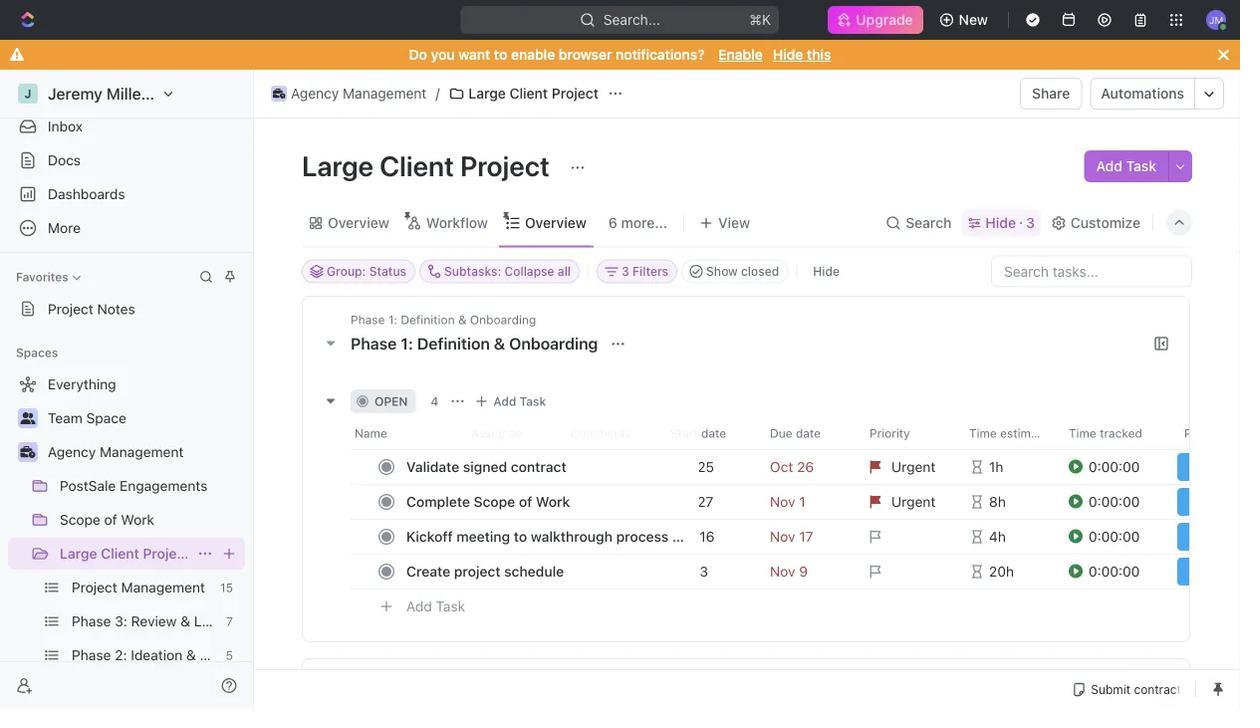 Task type: vqa. For each thing, say whether or not it's contained in the screenshot.
Inbox
yes



Task type: locate. For each thing, give the bounding box(es) containing it.
8h button
[[958, 484, 1057, 520]]

of down contract
[[519, 494, 533, 510]]

1 vertical spatial scope
[[60, 512, 100, 528]]

1 vertical spatial to
[[514, 529, 527, 545]]

3
[[1027, 215, 1035, 231], [622, 265, 630, 279]]

upgrade link
[[829, 6, 924, 34]]

phase 1: definition & onboarding up 4
[[351, 334, 602, 353]]

3 0:00:00 from the top
[[1089, 529, 1141, 545]]

new
[[959, 11, 989, 28]]

0 vertical spatial scope
[[474, 494, 516, 510]]

project management link
[[72, 572, 212, 604]]

3:
[[115, 613, 127, 630]]

hide
[[773, 46, 804, 63], [986, 215, 1017, 231], [814, 265, 840, 279]]

& right the review
[[181, 613, 190, 630]]

onboarding down all
[[509, 334, 598, 353]]

overview
[[328, 215, 390, 231], [525, 215, 587, 231]]

5
[[226, 649, 233, 663]]

due
[[770, 427, 793, 441]]

1 horizontal spatial add task
[[494, 395, 546, 409]]

4 0:00:00 button from the top
[[1069, 554, 1173, 590]]

urgent
[[892, 459, 936, 475], [892, 494, 936, 510]]

scope of work link
[[60, 504, 241, 536]]

0 vertical spatial hide
[[773, 46, 804, 63]]

1 vertical spatial management
[[100, 444, 184, 460]]

0 vertical spatial agency management
[[291, 85, 427, 102]]

agency management down space
[[48, 444, 184, 460]]

1 vertical spatial definition
[[417, 334, 490, 353]]

overview up group: status
[[328, 215, 390, 231]]

overview link up all
[[521, 209, 587, 237]]

do you want to enable browser notifications? enable hide this
[[409, 46, 832, 63]]

0 vertical spatial agency
[[291, 85, 339, 102]]

date
[[702, 427, 727, 441], [796, 427, 821, 441]]

agency management link down do
[[266, 82, 432, 106]]

3 left the customize button
[[1027, 215, 1035, 231]]

date right start
[[702, 427, 727, 441]]

pmo item button
[[1173, 418, 1241, 450]]

of down 'postsale'
[[104, 512, 117, 528]]

tree
[[8, 369, 270, 710]]

1 vertical spatial onboarding
[[509, 334, 598, 353]]

0 horizontal spatial agency management
[[48, 444, 184, 460]]

task for bottommost the add task button
[[436, 599, 466, 615]]

everything link
[[8, 369, 241, 401]]

overview link
[[324, 209, 390, 237], [521, 209, 587, 237]]

1 horizontal spatial large
[[302, 149, 374, 182]]

0 vertical spatial large
[[469, 85, 506, 102]]

1 vertical spatial 1:
[[401, 334, 413, 353]]

work down validate signed contract link
[[536, 494, 570, 510]]

0 horizontal spatial scope
[[60, 512, 100, 528]]

0 vertical spatial 3
[[1027, 215, 1035, 231]]

definition down status
[[401, 313, 455, 327]]

large client project down the enable
[[469, 85, 599, 102]]

add task button up name dropdown button
[[470, 390, 554, 414]]

3 left the filters
[[622, 265, 630, 279]]

0 horizontal spatial add task
[[407, 599, 466, 615]]

large
[[469, 85, 506, 102], [302, 149, 374, 182], [60, 546, 97, 562]]

time
[[970, 427, 997, 441], [1069, 427, 1097, 441]]

process
[[617, 529, 669, 545]]

time estimate
[[970, 427, 1049, 441]]

scope inside sidebar navigation
[[60, 512, 100, 528]]

1 horizontal spatial overview
[[525, 215, 587, 231]]

6 more... button
[[602, 209, 675, 237]]

postsale engagements link
[[60, 470, 241, 502]]

add task up name dropdown button
[[494, 395, 546, 409]]

0 horizontal spatial to
[[494, 46, 508, 63]]

task up name dropdown button
[[520, 395, 546, 409]]

2 horizontal spatial task
[[1127, 158, 1157, 174]]

add task down create
[[407, 599, 466, 615]]

hide right 'search'
[[986, 215, 1017, 231]]

phase
[[351, 313, 385, 327], [351, 334, 397, 353], [72, 613, 111, 630], [72, 647, 111, 664]]

1 horizontal spatial business time image
[[273, 89, 285, 99]]

0 horizontal spatial hide
[[773, 46, 804, 63]]

time tracked button
[[1057, 418, 1173, 450]]

hide left this
[[773, 46, 804, 63]]

you
[[431, 46, 455, 63]]

overview link up group: status
[[324, 209, 390, 237]]

client up workflow link
[[380, 149, 454, 182]]

1 vertical spatial add
[[494, 395, 517, 409]]

2 0:00:00 button from the top
[[1069, 484, 1173, 520]]

item
[[1216, 427, 1240, 441]]

management up phase 3: review & launch
[[121, 580, 205, 596]]

2 phase 1: definition & onboarding from the top
[[351, 334, 602, 353]]

add for bottommost the add task button
[[407, 599, 432, 615]]

1 vertical spatial of
[[104, 512, 117, 528]]

1 horizontal spatial time
[[1069, 427, 1097, 441]]

0 vertical spatial large client project
[[469, 85, 599, 102]]

overview for first overview link from the right
[[525, 215, 587, 231]]

client
[[704, 529, 741, 545]]

name
[[355, 427, 388, 441]]

1 vertical spatial task
[[520, 395, 546, 409]]

2 vertical spatial add
[[407, 599, 432, 615]]

open
[[375, 395, 408, 409]]

1 overview from the left
[[328, 215, 390, 231]]

1 date from the left
[[702, 427, 727, 441]]

tree containing everything
[[8, 369, 270, 710]]

time inside dropdown button
[[970, 427, 997, 441]]

time left tracked
[[1069, 427, 1097, 441]]

agency management
[[291, 85, 427, 102], [48, 444, 184, 460]]

1 horizontal spatial to
[[514, 529, 527, 545]]

2 time from the left
[[1069, 427, 1097, 441]]

add up customize
[[1097, 158, 1123, 174]]

management
[[343, 85, 427, 102], [100, 444, 184, 460], [121, 580, 205, 596]]

0 horizontal spatial client
[[101, 546, 139, 562]]

0 vertical spatial phase 1: definition & onboarding
[[351, 313, 536, 327]]

& down subtasks: on the top of page
[[458, 313, 467, 327]]

phase 2: ideation & production
[[72, 647, 270, 664]]

large client project link down the enable
[[444, 82, 604, 106]]

definition
[[401, 313, 455, 327], [417, 334, 490, 353]]

0:00:00
[[1089, 459, 1141, 475], [1089, 494, 1141, 510], [1089, 529, 1141, 545], [1089, 564, 1141, 580]]

⌘k
[[750, 11, 772, 28]]

1 horizontal spatial date
[[796, 427, 821, 441]]

0 horizontal spatial task
[[436, 599, 466, 615]]

4 0:00:00 from the top
[[1089, 564, 1141, 580]]

0 horizontal spatial agency
[[48, 444, 96, 460]]

filters
[[633, 265, 669, 279]]

date inside dropdown button
[[796, 427, 821, 441]]

date right due
[[796, 427, 821, 441]]

0 vertical spatial large client project link
[[444, 82, 604, 106]]

task down create
[[436, 599, 466, 615]]

1 horizontal spatial overview link
[[521, 209, 587, 237]]

2 horizontal spatial add
[[1097, 158, 1123, 174]]

customize button
[[1045, 209, 1147, 237]]

2 horizontal spatial add task
[[1097, 158, 1157, 174]]

agency management link down team space link
[[48, 437, 241, 468]]

1 0:00:00 from the top
[[1089, 459, 1141, 475]]

complete scope of work
[[407, 494, 570, 510]]

1 0:00:00 button from the top
[[1069, 450, 1173, 485]]

scope down 'postsale'
[[60, 512, 100, 528]]

1 vertical spatial business time image
[[20, 447, 35, 458]]

enable
[[719, 46, 763, 63]]

1 vertical spatial add task button
[[470, 390, 554, 414]]

scope down validate signed contract
[[474, 494, 516, 510]]

1 horizontal spatial 1:
[[401, 334, 413, 353]]

task up customize
[[1127, 158, 1157, 174]]

contract
[[511, 459, 567, 475]]

inbox
[[48, 118, 83, 135]]

overview up all
[[525, 215, 587, 231]]

2 vertical spatial management
[[121, 580, 205, 596]]

management for the left agency management link
[[100, 444, 184, 460]]

1 horizontal spatial agency management link
[[266, 82, 432, 106]]

0 vertical spatial add task button
[[1085, 151, 1169, 182]]

0 vertical spatial management
[[343, 85, 427, 102]]

1 horizontal spatial 3
[[1027, 215, 1035, 231]]

0 horizontal spatial large client project link
[[60, 538, 190, 570]]

0 vertical spatial 1:
[[389, 313, 398, 327]]

1 vertical spatial add task
[[494, 395, 546, 409]]

0 horizontal spatial business time image
[[20, 447, 35, 458]]

agency inside tree
[[48, 444, 96, 460]]

1 time from the left
[[970, 427, 997, 441]]

2 date from the left
[[796, 427, 821, 441]]

postsale
[[60, 478, 116, 494]]

hide right closed
[[814, 265, 840, 279]]

of inside tree
[[104, 512, 117, 528]]

0 horizontal spatial date
[[702, 427, 727, 441]]

1 horizontal spatial agency management
[[291, 85, 427, 102]]

0 horizontal spatial 3
[[622, 265, 630, 279]]

phase 1: definition & onboarding down subtasks: on the top of page
[[351, 313, 536, 327]]

0 vertical spatial urgent
[[892, 459, 936, 475]]

large client project up project management
[[60, 546, 190, 562]]

with
[[673, 529, 701, 545]]

add task button
[[1085, 151, 1169, 182], [470, 390, 554, 414], [398, 595, 473, 619]]

0 horizontal spatial overview
[[328, 215, 390, 231]]

phase 1: definition & onboarding
[[351, 313, 536, 327], [351, 334, 602, 353]]

date inside dropdown button
[[702, 427, 727, 441]]

customize
[[1071, 215, 1141, 231]]

2 horizontal spatial hide
[[986, 215, 1017, 231]]

1 vertical spatial urgent
[[892, 494, 936, 510]]

1 vertical spatial large client project link
[[60, 538, 190, 570]]

2 vertical spatial task
[[436, 599, 466, 615]]

0 vertical spatial task
[[1127, 158, 1157, 174]]

1 vertical spatial 3
[[622, 265, 630, 279]]

inbox link
[[8, 111, 245, 143]]

2 vertical spatial add task
[[407, 599, 466, 615]]

business time image right workspace
[[273, 89, 285, 99]]

more button
[[8, 212, 245, 244]]

agency management down do
[[291, 85, 427, 102]]

0 horizontal spatial work
[[121, 512, 154, 528]]

work down "postsale engagements"
[[121, 512, 154, 528]]

0 horizontal spatial of
[[104, 512, 117, 528]]

management down do
[[343, 85, 427, 102]]

to right meeting
[[514, 529, 527, 545]]

group:
[[327, 265, 366, 279]]

1 vertical spatial hide
[[986, 215, 1017, 231]]

0 vertical spatial add
[[1097, 158, 1123, 174]]

work
[[536, 494, 570, 510], [121, 512, 154, 528]]

1h
[[990, 459, 1004, 475]]

phase 3: review & launch link
[[72, 606, 241, 638]]

urgent button down priority dropdown button
[[858, 484, 958, 520]]

2 overview from the left
[[525, 215, 587, 231]]

1 vertical spatial phase 1: definition & onboarding
[[351, 334, 602, 353]]

overview for second overview link from the right
[[328, 215, 390, 231]]

client down scope of work at the bottom left
[[101, 546, 139, 562]]

time tracked
[[1069, 427, 1143, 441]]

2 vertical spatial client
[[101, 546, 139, 562]]

to
[[494, 46, 508, 63], [514, 529, 527, 545]]

hide 3
[[986, 215, 1035, 231]]

2 vertical spatial large
[[60, 546, 97, 562]]

1 horizontal spatial work
[[536, 494, 570, 510]]

2 vertical spatial large client project
[[60, 546, 190, 562]]

0 horizontal spatial large
[[60, 546, 97, 562]]

new button
[[932, 4, 1001, 36]]

view button
[[693, 200, 758, 247]]

1 phase 1: definition & onboarding from the top
[[351, 313, 536, 327]]

phase up open in the bottom left of the page
[[351, 334, 397, 353]]

project up 3:
[[72, 580, 117, 596]]

0 horizontal spatial add
[[407, 599, 432, 615]]

time inside dropdown button
[[1069, 427, 1097, 441]]

1 urgent button from the top
[[858, 450, 958, 485]]

1 urgent from the top
[[892, 459, 936, 475]]

urgent button down priority
[[858, 450, 958, 485]]

1 vertical spatial agency management link
[[48, 437, 241, 468]]

to right the want
[[494, 46, 508, 63]]

scope of work
[[60, 512, 154, 528]]

client down the enable
[[510, 85, 548, 102]]

1 vertical spatial agency
[[48, 444, 96, 460]]

add task up customize
[[1097, 158, 1157, 174]]

large client project link
[[444, 82, 604, 106], [60, 538, 190, 570]]

create project schedule link
[[402, 558, 696, 587]]

0 horizontal spatial time
[[970, 427, 997, 441]]

onboarding down subtasks: collapse all
[[470, 313, 536, 327]]

1: up open in the bottom left of the page
[[401, 334, 413, 353]]

time estimate button
[[958, 418, 1057, 450]]

add task button up customize
[[1085, 151, 1169, 182]]

0 vertical spatial of
[[519, 494, 533, 510]]

business time image down user group icon
[[20, 447, 35, 458]]

2 vertical spatial add task button
[[398, 595, 473, 619]]

3 filters
[[622, 265, 669, 279]]

workflow
[[426, 215, 488, 231]]

add task button down create
[[398, 595, 473, 619]]

large client project up workflow link
[[302, 149, 556, 182]]

20h button
[[958, 554, 1057, 590]]

subtasks:
[[445, 265, 502, 279]]

management down team space link
[[100, 444, 184, 460]]

definition up 4
[[417, 334, 490, 353]]

view button
[[693, 209, 758, 237]]

schedule
[[505, 564, 564, 580]]

add down create
[[407, 599, 432, 615]]

project
[[454, 564, 501, 580]]

0 horizontal spatial overview link
[[324, 209, 390, 237]]

hide button
[[806, 260, 848, 284]]

hide inside button
[[814, 265, 840, 279]]

1 vertical spatial agency management
[[48, 444, 184, 460]]

1: down status
[[389, 313, 398, 327]]

time up "1h"
[[970, 427, 997, 441]]

business time image
[[273, 89, 285, 99], [20, 447, 35, 458]]

large client project inside tree
[[60, 546, 190, 562]]

agency management inside tree
[[48, 444, 184, 460]]

jeremy miller's workspace
[[48, 84, 247, 103]]

1 horizontal spatial hide
[[814, 265, 840, 279]]

team
[[48, 410, 83, 427]]

validate
[[407, 459, 460, 475]]

large client project link up project management
[[60, 538, 190, 570]]

add up name dropdown button
[[494, 395, 517, 409]]

2 urgent from the top
[[892, 494, 936, 510]]

subtasks: collapse all
[[445, 265, 571, 279]]

add
[[1097, 158, 1123, 174], [494, 395, 517, 409], [407, 599, 432, 615]]

1 vertical spatial client
[[380, 149, 454, 182]]

0 vertical spatial add task
[[1097, 158, 1157, 174]]

3 inside dropdown button
[[622, 265, 630, 279]]

search...
[[604, 11, 661, 28]]



Task type: describe. For each thing, give the bounding box(es) containing it.
workflow link
[[422, 209, 488, 237]]

docs link
[[8, 145, 245, 176]]

management for 'project management' link
[[121, 580, 205, 596]]

phase left the 2: in the bottom left of the page
[[72, 647, 111, 664]]

2:
[[115, 647, 127, 664]]

1 horizontal spatial client
[[380, 149, 454, 182]]

1 horizontal spatial task
[[520, 395, 546, 409]]

add task for the topmost the add task button
[[1097, 158, 1157, 174]]

jm button
[[1201, 4, 1233, 36]]

everything
[[48, 376, 116, 393]]

automations
[[1102, 85, 1185, 102]]

0 vertical spatial onboarding
[[470, 313, 536, 327]]

sidebar navigation
[[0, 70, 270, 710]]

/
[[436, 85, 440, 102]]

view
[[719, 215, 751, 231]]

0 vertical spatial to
[[494, 46, 508, 63]]

collapse
[[505, 265, 555, 279]]

space
[[86, 410, 126, 427]]

0 horizontal spatial agency management link
[[48, 437, 241, 468]]

notifications?
[[616, 46, 705, 63]]

6 more...
[[609, 215, 668, 231]]

all
[[558, 265, 571, 279]]

time for time estimate
[[970, 427, 997, 441]]

show
[[707, 265, 738, 279]]

date for start date
[[702, 427, 727, 441]]

1 overview link from the left
[[324, 209, 390, 237]]

to inside kickoff meeting to walkthrough process with client link
[[514, 529, 527, 545]]

2 overview link from the left
[[521, 209, 587, 237]]

hide for hide 3
[[986, 215, 1017, 231]]

0 vertical spatial definition
[[401, 313, 455, 327]]

add for the topmost the add task button
[[1097, 158, 1123, 174]]

client inside tree
[[101, 546, 139, 562]]

search
[[906, 215, 952, 231]]

1 horizontal spatial of
[[519, 494, 533, 510]]

kickoff meeting to walkthrough process with client link
[[402, 523, 741, 552]]

meeting
[[457, 529, 510, 545]]

kickoff
[[407, 529, 453, 545]]

large inside tree
[[60, 546, 97, 562]]

phase 2: ideation & production link
[[72, 640, 270, 672]]

add task for bottommost the add task button
[[407, 599, 466, 615]]

4h button
[[958, 519, 1057, 555]]

search button
[[880, 209, 958, 237]]

20h
[[990, 564, 1015, 580]]

team space link
[[48, 403, 241, 435]]

project down scope of work link
[[143, 546, 190, 562]]

group: status
[[327, 265, 407, 279]]

time for time tracked
[[1069, 427, 1097, 441]]

engagements
[[120, 478, 208, 494]]

start
[[671, 427, 698, 441]]

& down subtasks: collapse all
[[494, 334, 506, 353]]

production
[[200, 647, 270, 664]]

more...
[[621, 215, 668, 231]]

priority
[[870, 427, 911, 441]]

do
[[409, 46, 428, 63]]

1 horizontal spatial add
[[494, 395, 517, 409]]

docs
[[48, 152, 81, 168]]

1 horizontal spatial large client project link
[[444, 82, 604, 106]]

date for due date
[[796, 427, 821, 441]]

user group image
[[20, 413, 35, 425]]

project up workflow
[[460, 149, 550, 182]]

7
[[226, 615, 233, 629]]

browser
[[559, 46, 612, 63]]

& right ideation
[[186, 647, 196, 664]]

2 urgent button from the top
[[858, 484, 958, 520]]

1 horizontal spatial scope
[[474, 494, 516, 510]]

work inside tree
[[121, 512, 154, 528]]

hide for hide
[[814, 265, 840, 279]]

2 horizontal spatial large
[[469, 85, 506, 102]]

this
[[807, 46, 832, 63]]

create project schedule
[[407, 564, 564, 580]]

validate signed contract
[[407, 459, 567, 475]]

miller's
[[107, 84, 160, 103]]

launch
[[194, 613, 241, 630]]

3 filters button
[[597, 260, 678, 284]]

jeremy miller's workspace, , element
[[18, 84, 38, 104]]

favorites
[[16, 270, 69, 284]]

1 vertical spatial large
[[302, 149, 374, 182]]

show closed
[[707, 265, 780, 279]]

tree inside sidebar navigation
[[8, 369, 270, 710]]

upgrade
[[857, 11, 914, 28]]

name button
[[351, 418, 700, 450]]

dashboards
[[48, 186, 125, 202]]

status
[[369, 265, 407, 279]]

1h button
[[958, 450, 1057, 485]]

0 horizontal spatial 1:
[[389, 313, 398, 327]]

want
[[459, 46, 491, 63]]

tracked
[[1100, 427, 1143, 441]]

project down favorites button
[[48, 301, 93, 317]]

pmo item 
[[1185, 427, 1241, 441]]

6
[[609, 215, 618, 231]]

share button
[[1021, 78, 1083, 110]]

15
[[220, 581, 233, 595]]

signed
[[463, 459, 508, 475]]

2 0:00:00 from the top
[[1089, 494, 1141, 510]]

3 0:00:00 button from the top
[[1069, 519, 1173, 555]]

start date button
[[659, 418, 758, 450]]

Search tasks... text field
[[993, 257, 1192, 287]]

due date
[[770, 427, 821, 441]]

kickoff meeting to walkthrough process with client
[[407, 529, 741, 545]]

review
[[131, 613, 177, 630]]

closed
[[742, 265, 780, 279]]

business time image inside sidebar navigation
[[20, 447, 35, 458]]

start date
[[671, 427, 727, 441]]

task for the topmost the add task button
[[1127, 158, 1157, 174]]

walkthrough
[[531, 529, 613, 545]]

2 horizontal spatial client
[[510, 85, 548, 102]]

0 vertical spatial work
[[536, 494, 570, 510]]

1 vertical spatial large client project
[[302, 149, 556, 182]]

more
[[48, 220, 81, 236]]

phase down group: status
[[351, 313, 385, 327]]

notes
[[97, 301, 135, 317]]

favorites button
[[8, 265, 88, 289]]

validate signed contract link
[[402, 453, 696, 482]]

workspace
[[164, 84, 247, 103]]

project down the browser
[[552, 85, 599, 102]]

jeremy
[[48, 84, 103, 103]]

1 horizontal spatial agency
[[291, 85, 339, 102]]

0 vertical spatial business time image
[[273, 89, 285, 99]]

phase left 3:
[[72, 613, 111, 630]]

8h
[[990, 494, 1007, 510]]

jm
[[1210, 14, 1224, 25]]



